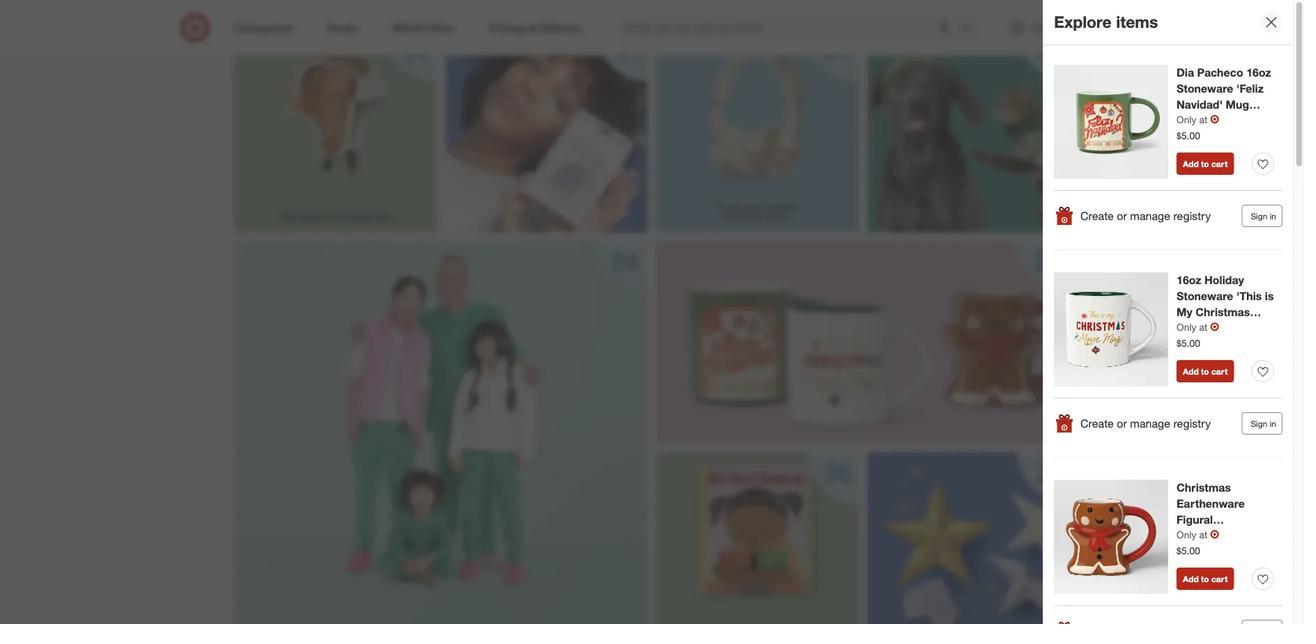 Task type: locate. For each thing, give the bounding box(es) containing it.
2 stoneware from the top
[[1177, 289, 1234, 303]]

0 vertical spatial create
[[1081, 209, 1114, 223]]

add down the green
[[1183, 159, 1199, 169]]

only for my
[[1177, 321, 1197, 333]]

2 vertical spatial -
[[1203, 545, 1208, 558]]

1 vertical spatial add to cart button
[[1177, 360, 1234, 383]]

sign in
[[1251, 211, 1276, 221], [1251, 418, 1276, 429]]

to down the gingerbread
[[1201, 574, 1209, 584]]

1 ¬ from the top
[[1211, 113, 1220, 126]]

is
[[760, 202, 766, 213], [1265, 289, 1274, 303]]

sign in for dia pacheco 16oz stoneware 'feliz navidad' mug green - wondershop™
[[1251, 211, 1276, 221]]

to down the green
[[1201, 159, 1209, 169]]

christmas inside christmas earthenware figural gingerbread man mug - wondershop™
[[1177, 481, 1231, 495]]

$5.00 down the green
[[1177, 129, 1201, 141]]

$5.00 down the gingerbread
[[1177, 545, 1201, 557]]

2 vertical spatial to
[[1201, 574, 1209, 584]]

3 cart from the top
[[1212, 574, 1228, 584]]

0 vertical spatial ¬
[[1211, 113, 1220, 126]]

wondershop™
[[1177, 130, 1250, 143], [1177, 337, 1250, 351], [1177, 561, 1250, 574]]

0 vertical spatial to
[[1201, 159, 1209, 169]]

1 vertical spatial ¬
[[1211, 320, 1220, 334]]

1 wondershop™ from the top
[[1177, 130, 1250, 143]]

2 only at ¬ from the top
[[1177, 320, 1220, 334]]

3 wondershop™ from the top
[[1177, 561, 1250, 574]]

16oz holiday stoneware 'this is my christmas movie' mug - wondershop™ link
[[1177, 272, 1274, 351]]

1 vertical spatial in
[[1270, 418, 1276, 429]]

1 manage from the top
[[1130, 209, 1171, 223]]

add down the gingerbread
[[1183, 574, 1199, 584]]

0 vertical spatial manage
[[1130, 209, 1171, 223]]

sign in button for dia pacheco 16oz stoneware 'feliz navidad' mug green - wondershop™
[[1242, 205, 1283, 227]]

1 or from the top
[[1117, 209, 1127, 223]]

- down the gingerbread
[[1203, 545, 1208, 558]]

christmas down 'this
[[1196, 305, 1250, 319]]

- inside 16oz holiday stoneware 'this is my christmas movie' mug - wondershop™
[[1241, 321, 1246, 335]]

16oz holiday stoneware 'this is my christmas movie' mug - wondershop™ image
[[1054, 272, 1168, 387], [1054, 272, 1168, 387]]

pacheco
[[1197, 66, 1244, 79]]

add to cart button down the movie'
[[1177, 360, 1234, 383]]

0 vertical spatial create or manage registry
[[1081, 209, 1211, 223]]

-
[[1212, 114, 1217, 127], [1241, 321, 1246, 335], [1203, 545, 1208, 558]]

1 cart from the top
[[1212, 159, 1228, 169]]

1 create or manage registry from the top
[[1081, 209, 1211, 223]]

at
[[1199, 113, 1208, 125], [1199, 321, 1208, 333], [1199, 529, 1208, 541]]

in for dia pacheco 16oz stoneware 'feliz navidad' mug green - wondershop™
[[1270, 211, 1276, 221]]

1 vertical spatial add to cart
[[1183, 366, 1228, 377]]

add to cart button down the gingerbread
[[1177, 568, 1234, 590]]

1 vertical spatial stoneware
[[1177, 289, 1234, 303]]

0 vertical spatial sign
[[1251, 211, 1268, 221]]

figural
[[1177, 513, 1213, 527]]

0 horizontal spatial -
[[1203, 545, 1208, 558]]

¬ for mug
[[1211, 320, 1220, 334]]

stoneware down the holiday
[[1177, 289, 1234, 303]]

0 vertical spatial stoneware
[[1177, 82, 1234, 95]]

2 vertical spatial only at ¬
[[1177, 528, 1220, 541]]

0 vertical spatial at
[[1199, 113, 1208, 125]]

16oz
[[1247, 66, 1271, 79], [1177, 273, 1202, 287]]

stoneware
[[1177, 82, 1234, 95], [1177, 289, 1234, 303]]

16oz holiday stoneware 'this is my christmas movie' mug - wondershop™
[[1177, 273, 1274, 351]]

green
[[1177, 114, 1209, 127]]

cart for -
[[1212, 159, 1228, 169]]

22 link
[[1095, 13, 1126, 43]]

add
[[1183, 159, 1199, 169], [1183, 366, 1199, 377], [1183, 574, 1199, 584]]

cart down the gingerbread
[[1212, 574, 1228, 584]]

1 vertical spatial christmas
[[1196, 305, 1250, 319]]

1 vertical spatial is
[[1265, 289, 1274, 303]]

add to cart
[[1183, 159, 1228, 169], [1183, 366, 1228, 377], [1183, 574, 1228, 584]]

sign in button
[[1242, 205, 1283, 227], [1242, 412, 1283, 435]]

christmas earthenware figural gingerbread man mug - wondershop™
[[1177, 481, 1269, 574]]

wondershop™ down the green
[[1177, 130, 1250, 143]]

0 vertical spatial -
[[1212, 114, 1217, 127]]

stay toasty for caroling day.
[[280, 212, 391, 223]]

create or manage registry for 16oz holiday stoneware 'this is my christmas movie' mug - wondershop™
[[1081, 417, 1211, 430]]

1 vertical spatial -
[[1241, 321, 1246, 335]]

0 horizontal spatial is
[[760, 202, 766, 213]]

2 create from the top
[[1081, 417, 1114, 430]]

sign for 16oz holiday stoneware 'this is my christmas movie' mug - wondershop™
[[1251, 418, 1268, 429]]

0 vertical spatial cart
[[1212, 159, 1228, 169]]

every
[[719, 202, 741, 213]]

2 vertical spatial add to cart
[[1183, 574, 1228, 584]]

sign for dia pacheco 16oz stoneware 'feliz navidad' mug green - wondershop™
[[1251, 211, 1268, 221]]

0 vertical spatial sign in button
[[1242, 205, 1283, 227]]

$5.00
[[1177, 129, 1201, 141], [1177, 337, 1201, 349], [1177, 545, 1201, 557]]

0 vertical spatial mug
[[1226, 98, 1249, 111]]

1 sign in button from the top
[[1242, 205, 1283, 227]]

gingerbread
[[1177, 529, 1243, 542]]

0 vertical spatial in
[[1270, 211, 1276, 221]]

christmas left music.
[[724, 212, 764, 223]]

is right 'this
[[1265, 289, 1274, 303]]

'feliz
[[1237, 82, 1264, 95]]

1 horizontal spatial 16oz
[[1247, 66, 1271, 79]]

christmas earthenware figural gingerbread man mug - wondershop™ image
[[1054, 480, 1168, 594], [1054, 480, 1168, 594]]

2 vertical spatial mug
[[1177, 545, 1200, 558]]

1 vertical spatial at
[[1199, 321, 1208, 333]]

only down navidad'
[[1177, 113, 1197, 125]]

1 only from the top
[[1177, 113, 1197, 125]]

2 at from the top
[[1199, 321, 1208, 333]]

2 vertical spatial christmas
[[1177, 481, 1231, 495]]

0 vertical spatial $5.00
[[1177, 129, 1201, 141]]

1 add to cart button from the top
[[1177, 153, 1234, 175]]

16oz up my
[[1177, 273, 1202, 287]]

cart down the 'dia pacheco 16oz stoneware 'feliz navidad' mug green - wondershop™'
[[1212, 159, 1228, 169]]

1 vertical spatial 16oz
[[1177, 273, 1202, 287]]

3 add from the top
[[1183, 574, 1199, 584]]

1 vertical spatial to
[[1201, 366, 1209, 377]]

2 vertical spatial $5.00
[[1177, 545, 1201, 557]]

only at ¬ for -
[[1177, 113, 1220, 126]]

3 only from the top
[[1177, 529, 1197, 541]]

1 vertical spatial cart
[[1212, 366, 1228, 377]]

1 vertical spatial registry
[[1174, 417, 1211, 430]]

1 sign in from the top
[[1251, 211, 1276, 221]]

2 to from the top
[[1201, 366, 1209, 377]]

at for -
[[1199, 113, 1208, 125]]

- right the green
[[1212, 114, 1217, 127]]

mug right the movie'
[[1214, 321, 1238, 335]]

only at ¬ down navidad'
[[1177, 113, 1220, 126]]

1 only at ¬ from the top
[[1177, 113, 1220, 126]]

wondershop™ down the movie'
[[1177, 337, 1250, 351]]

1 in from the top
[[1270, 211, 1276, 221]]

1 vertical spatial sign in button
[[1242, 412, 1283, 435]]

cart
[[1212, 159, 1228, 169], [1212, 366, 1228, 377], [1212, 574, 1228, 584]]

0 vertical spatial christmas
[[724, 212, 764, 223]]

1 vertical spatial create
[[1081, 417, 1114, 430]]

mug down 'feliz
[[1226, 98, 1249, 111]]

$5.00 for green
[[1177, 129, 1201, 141]]

0 vertical spatial is
[[760, 202, 766, 213]]

2 horizontal spatial -
[[1241, 321, 1246, 335]]

stoneware inside 16oz holiday stoneware 'this is my christmas movie' mug - wondershop™
[[1177, 289, 1234, 303]]

1 vertical spatial or
[[1117, 417, 1127, 430]]

0 vertical spatial registry
[[1174, 209, 1211, 223]]

2 vertical spatial at
[[1199, 529, 1208, 541]]

only down my
[[1177, 321, 1197, 333]]

- inside christmas earthenware figural gingerbread man mug - wondershop™
[[1203, 545, 1208, 558]]

christmas inside 16oz holiday stoneware 'this is my christmas movie' mug - wondershop™
[[1196, 305, 1250, 319]]

music.
[[766, 212, 792, 223]]

registry
[[1174, 209, 1211, 223], [1174, 417, 1211, 430]]

caroling
[[339, 212, 372, 223]]

- down 'this
[[1241, 321, 1246, 335]]

2 only from the top
[[1177, 321, 1197, 333]]

add to cart down the gingerbread
[[1183, 574, 1228, 584]]

mug down the gingerbread
[[1177, 545, 1200, 558]]

dia
[[1177, 66, 1194, 79]]

create for dia pacheco 16oz stoneware 'feliz navidad' mug green - wondershop™
[[1081, 209, 1114, 223]]

mug inside christmas earthenware figural gingerbread man mug - wondershop™
[[1177, 545, 1200, 558]]

1 vertical spatial add
[[1183, 366, 1199, 377]]

2 registry from the top
[[1174, 417, 1211, 430]]

1 $5.00 from the top
[[1177, 129, 1201, 141]]

add down the movie'
[[1183, 366, 1199, 377]]

mug
[[1226, 98, 1249, 111], [1214, 321, 1238, 335], [1177, 545, 1200, 558]]

1 vertical spatial create or manage registry
[[1081, 417, 1211, 430]]

1 vertical spatial mug
[[1214, 321, 1238, 335]]

$5.00 for movie'
[[1177, 337, 1201, 349]]

1 vertical spatial sign in
[[1251, 418, 1276, 429]]

is right day
[[760, 202, 766, 213]]

1 vertical spatial only
[[1177, 321, 1197, 333]]

dia pacheco 16oz stoneware 'feliz navidad' mug green - wondershop™ image
[[1054, 65, 1168, 179], [1054, 65, 1168, 179]]

2 vertical spatial wondershop™
[[1177, 561, 1250, 574]]

2 manage from the top
[[1130, 417, 1171, 430]]

2 vertical spatial ¬
[[1211, 528, 1220, 541]]

only at ¬
[[1177, 113, 1220, 126], [1177, 320, 1220, 334], [1177, 528, 1220, 541]]

only for mug
[[1177, 529, 1197, 541]]

manage for dia pacheco 16oz stoneware 'feliz navidad' mug green - wondershop™
[[1130, 209, 1171, 223]]

wondershop™ inside christmas earthenware figural gingerbread man mug - wondershop™
[[1177, 561, 1250, 574]]

only at ¬ down my
[[1177, 320, 1220, 334]]

cart down 16oz holiday stoneware 'this is my christmas movie' mug - wondershop™
[[1212, 366, 1228, 377]]

2 vertical spatial cart
[[1212, 574, 1228, 584]]

1 add from the top
[[1183, 159, 1199, 169]]

2 ¬ from the top
[[1211, 320, 1220, 334]]

2 or from the top
[[1117, 417, 1127, 430]]

0 horizontal spatial 16oz
[[1177, 273, 1202, 287]]

create or manage registry for dia pacheco 16oz stoneware 'feliz navidad' mug green - wondershop™
[[1081, 209, 1211, 223]]

2 vertical spatial add
[[1183, 574, 1199, 584]]

1 sign from the top
[[1251, 211, 1268, 221]]

0 vertical spatial only at ¬
[[1177, 113, 1220, 126]]

my
[[1177, 305, 1193, 319]]

add to cart button down the green
[[1177, 153, 1234, 175]]

1 at from the top
[[1199, 113, 1208, 125]]

3 add to cart from the top
[[1183, 574, 1228, 584]]

0 vertical spatial wondershop™
[[1177, 130, 1250, 143]]

1 horizontal spatial -
[[1212, 114, 1217, 127]]

0 vertical spatial add to cart button
[[1177, 153, 1234, 175]]

or
[[1117, 209, 1127, 223], [1117, 417, 1127, 430]]

¬
[[1211, 113, 1220, 126], [1211, 320, 1220, 334], [1211, 528, 1220, 541]]

0 vertical spatial or
[[1117, 209, 1127, 223]]

0 vertical spatial add to cart
[[1183, 159, 1228, 169]]

1 vertical spatial only at ¬
[[1177, 320, 1220, 334]]

dia pacheco 16oz stoneware 'feliz navidad' mug green - wondershop™
[[1177, 66, 1271, 143]]

2 sign in button from the top
[[1242, 412, 1283, 435]]

2 add to cart from the top
[[1183, 366, 1228, 377]]

to down the movie'
[[1201, 366, 1209, 377]]

christmas up the earthenware
[[1177, 481, 1231, 495]]

2 vertical spatial only
[[1177, 529, 1197, 541]]

holiday
[[1205, 273, 1244, 287]]

2 vertical spatial add to cart button
[[1177, 568, 1234, 590]]

only at ¬ down figural
[[1177, 528, 1220, 541]]

0 vertical spatial sign in
[[1251, 211, 1276, 221]]

stoneware up navidad'
[[1177, 82, 1234, 95]]

christmas
[[724, 212, 764, 223], [1196, 305, 1250, 319], [1177, 481, 1231, 495]]

0 vertical spatial add
[[1183, 159, 1199, 169]]

in
[[1270, 211, 1276, 221], [1270, 418, 1276, 429]]

1 vertical spatial wondershop™
[[1177, 337, 1250, 351]]

explore items
[[1054, 12, 1158, 32]]

1 vertical spatial manage
[[1130, 417, 1171, 430]]

create or manage registry
[[1081, 209, 1211, 223], [1081, 417, 1211, 430]]

create
[[1081, 209, 1114, 223], [1081, 417, 1114, 430]]

to
[[1201, 159, 1209, 169], [1201, 366, 1209, 377], [1201, 574, 1209, 584]]

16oz up 'feliz
[[1247, 66, 1271, 79]]

sign
[[1251, 211, 1268, 221], [1251, 418, 1268, 429]]

1 stoneware from the top
[[1177, 82, 1234, 95]]

3 only at ¬ from the top
[[1177, 528, 1220, 541]]

manage
[[1130, 209, 1171, 223], [1130, 417, 1171, 430]]

3 $5.00 from the top
[[1177, 545, 1201, 557]]

1 vertical spatial $5.00
[[1177, 337, 1201, 349]]

to for mug
[[1201, 366, 1209, 377]]

add for 16oz holiday stoneware 'this is my christmas movie' mug - wondershop™
[[1183, 366, 1199, 377]]

1 create from the top
[[1081, 209, 1114, 223]]

- inside the 'dia pacheco 16oz stoneware 'feliz navidad' mug green - wondershop™'
[[1212, 114, 1217, 127]]

1 horizontal spatial is
[[1265, 289, 1274, 303]]

2 in from the top
[[1270, 418, 1276, 429]]

0 vertical spatial only
[[1177, 113, 1197, 125]]

add to cart down the green
[[1183, 159, 1228, 169]]

1 to from the top
[[1201, 159, 1209, 169]]

2 wondershop™ from the top
[[1177, 337, 1250, 351]]

2 $5.00 from the top
[[1177, 337, 1201, 349]]

2 cart from the top
[[1212, 366, 1228, 377]]

add to cart button
[[1177, 153, 1234, 175], [1177, 360, 1234, 383], [1177, 568, 1234, 590]]

1 registry from the top
[[1174, 209, 1211, 223]]

only
[[1177, 113, 1197, 125], [1177, 321, 1197, 333], [1177, 529, 1197, 541]]

day.
[[375, 212, 391, 223]]

2 add from the top
[[1183, 366, 1199, 377]]

is inside every day is perfect christmas music.
[[760, 202, 766, 213]]

mug inside the 'dia pacheco 16oz stoneware 'feliz navidad' mug green - wondershop™'
[[1226, 98, 1249, 111]]

add to cart down the movie'
[[1183, 366, 1228, 377]]

0 vertical spatial 16oz
[[1247, 66, 1271, 79]]

toasty
[[300, 212, 324, 223]]

2 sign from the top
[[1251, 418, 1268, 429]]

2 sign in from the top
[[1251, 418, 1276, 429]]

wondershop™ inside the 'dia pacheco 16oz stoneware 'feliz navidad' mug green - wondershop™'
[[1177, 130, 1250, 143]]

2 create or manage registry from the top
[[1081, 417, 1211, 430]]

wondershop™ down the gingerbread
[[1177, 561, 1250, 574]]

1 add to cart from the top
[[1183, 159, 1228, 169]]

2 add to cart button from the top
[[1177, 360, 1234, 383]]

only down figural
[[1177, 529, 1197, 541]]

$5.00 down the movie'
[[1177, 337, 1201, 349]]

1 vertical spatial sign
[[1251, 418, 1268, 429]]



Task type: describe. For each thing, give the bounding box(es) containing it.
day
[[743, 202, 757, 213]]

at for mug
[[1199, 321, 1208, 333]]

3 at from the top
[[1199, 529, 1208, 541]]

movie'
[[1177, 321, 1211, 335]]

or for dia pacheco 16oz stoneware 'feliz navidad' mug green - wondershop™
[[1117, 209, 1127, 223]]

perfect
[[769, 202, 797, 213]]

mug inside 16oz holiday stoneware 'this is my christmas movie' mug - wondershop™
[[1214, 321, 1238, 335]]

cart for mug
[[1212, 366, 1228, 377]]

$5.00 for wondershop™
[[1177, 545, 1201, 557]]

christmas inside every day is perfect christmas music.
[[724, 212, 764, 223]]

add to cart for mug
[[1183, 366, 1228, 377]]

registry for dia pacheco 16oz stoneware 'feliz navidad' mug green - wondershop™
[[1174, 209, 1211, 223]]

What can we help you find? suggestions appear below search field
[[617, 13, 964, 43]]

add for dia pacheco 16oz stoneware 'feliz navidad' mug green - wondershop™
[[1183, 159, 1199, 169]]

dia pacheco 16oz stoneware 'feliz navidad' mug green - wondershop™ link
[[1177, 65, 1274, 143]]

sign in button for 16oz holiday stoneware 'this is my christmas movie' mug - wondershop™
[[1242, 412, 1283, 435]]

is inside 16oz holiday stoneware 'this is my christmas movie' mug - wondershop™
[[1265, 289, 1274, 303]]

or for 16oz holiday stoneware 'this is my christmas movie' mug - wondershop™
[[1117, 417, 1127, 430]]

16oz inside 16oz holiday stoneware 'this is my christmas movie' mug - wondershop™
[[1177, 273, 1202, 287]]

¬ for -
[[1211, 113, 1220, 126]]

3 to from the top
[[1201, 574, 1209, 584]]

only at ¬ for mug
[[1177, 320, 1220, 334]]

22
[[1113, 14, 1120, 23]]

to for -
[[1201, 159, 1209, 169]]

add to cart button for -
[[1177, 153, 1234, 175]]

stay
[[280, 212, 297, 223]]

3 ¬ from the top
[[1211, 528, 1220, 541]]

for
[[326, 212, 337, 223]]

registry for 16oz holiday stoneware 'this is my christmas movie' mug - wondershop™
[[1174, 417, 1211, 430]]

sign in for 16oz holiday stoneware 'this is my christmas movie' mug - wondershop™
[[1251, 418, 1276, 429]]

wondershop™ inside 16oz holiday stoneware 'this is my christmas movie' mug - wondershop™
[[1177, 337, 1250, 351]]

explore
[[1054, 12, 1112, 32]]

man
[[1246, 529, 1269, 542]]

only for navidad'
[[1177, 113, 1197, 125]]

earthenware
[[1177, 497, 1245, 511]]

stoneware inside the 'dia pacheco 16oz stoneware 'feliz navidad' mug green - wondershop™'
[[1177, 82, 1234, 95]]

3 add to cart button from the top
[[1177, 568, 1234, 590]]

'this
[[1237, 289, 1262, 303]]

christmas earthenware figural gingerbread man mug - wondershop™ link
[[1177, 480, 1274, 574]]

search button
[[954, 13, 987, 46]]

items
[[1116, 12, 1158, 32]]

every day is perfect christmas music.
[[719, 202, 799, 223]]

navidad'
[[1177, 98, 1223, 111]]

add to cart button for mug
[[1177, 360, 1234, 383]]

add for christmas earthenware figural gingerbread man mug - wondershop™
[[1183, 574, 1199, 584]]

16oz inside the 'dia pacheco 16oz stoneware 'feliz navidad' mug green - wondershop™'
[[1247, 66, 1271, 79]]

manage for 16oz holiday stoneware 'this is my christmas movie' mug - wondershop™
[[1130, 417, 1171, 430]]

in for 16oz holiday stoneware 'this is my christmas movie' mug - wondershop™
[[1270, 418, 1276, 429]]

explore items dialog
[[1043, 0, 1304, 624]]

create for 16oz holiday stoneware 'this is my christmas movie' mug - wondershop™
[[1081, 417, 1114, 430]]

add to cart for -
[[1183, 159, 1228, 169]]

search
[[954, 22, 987, 36]]



Task type: vqa. For each thing, say whether or not it's contained in the screenshot.
3rd to from the bottom
yes



